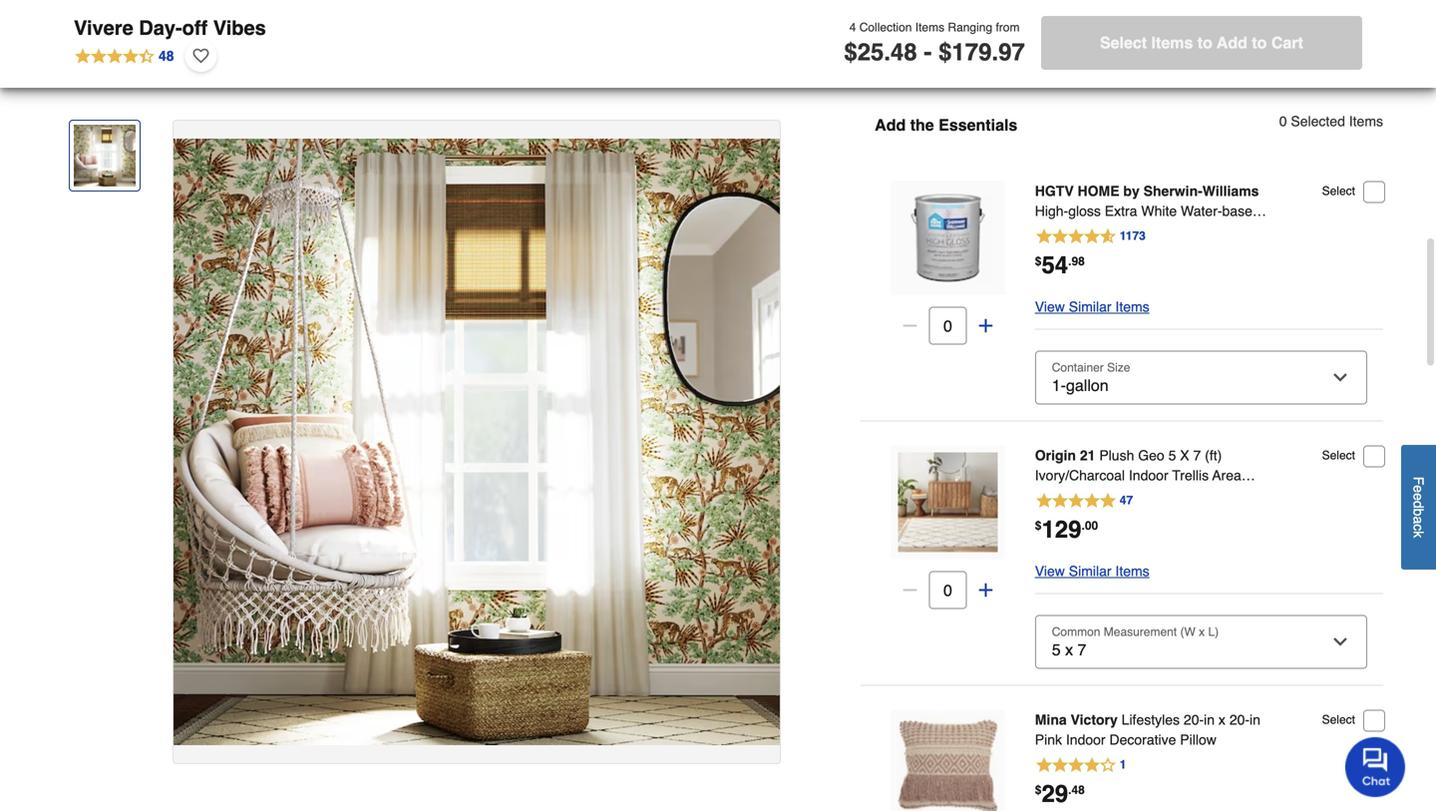 Task type: describe. For each thing, give the bounding box(es) containing it.
hgtv home by sherwin-williams high-gloss extra white water-based interior/exterior door and trim paint (1-gallon)
[[1035, 183, 1261, 259]]

view for 129
[[1035, 563, 1065, 579]]

48 inside $ 29 . 48
[[1072, 783, 1085, 797]]

ivory/charcoal
[[1035, 467, 1125, 483]]

pillow
[[1180, 732, 1217, 748]]

origin 21
[[1035, 447, 1096, 463]]

4 collection items ranging from $ 25.48 - $ 179.97
[[844, 20, 1025, 66]]

view similar items for 54
[[1035, 299, 1150, 315]]

off
[[182, 16, 208, 39]]

. for 54
[[1069, 254, 1072, 268]]

. for 129
[[1082, 519, 1085, 533]]

5
[[1169, 447, 1177, 463]]

minus image for first stepper number input field with increment and decrement buttons number field from the bottom
[[900, 580, 920, 600]]

1 view similar items from the top
[[1035, 26, 1150, 42]]

vivere
[[74, 16, 133, 39]]

x
[[1180, 447, 1190, 463]]

0 selected items
[[1280, 113, 1384, 129]]

. for 29
[[1069, 783, 1072, 797]]

select items to add to cart button
[[1041, 16, 1363, 70]]

vivere day-off vibes
[[74, 16, 266, 39]]

98
[[1072, 254, 1085, 268]]

1 e from the top
[[1411, 485, 1427, 493]]

1 in from the left
[[1204, 712, 1215, 728]]

select inside button
[[1100, 33, 1147, 52]]

essentials
[[939, 116, 1018, 134]]

2 in from the left
[[1250, 712, 1261, 728]]

f
[[1411, 476, 1427, 485]]

rug
[[1035, 487, 1061, 503]]

view for 54
[[1035, 299, 1065, 315]]

similar for 129
[[1069, 563, 1112, 579]]

similar for 54
[[1069, 299, 1112, 315]]

00
[[1085, 519, 1099, 533]]

b
[[1411, 508, 1427, 516]]

x
[[1219, 712, 1226, 728]]

1 20- from the left
[[1184, 712, 1204, 728]]

heart outline image
[[193, 45, 209, 67]]

geo
[[1138, 447, 1165, 463]]

the
[[910, 116, 934, 134]]

ranging
[[948, 20, 993, 34]]

47
[[1120, 493, 1133, 507]]

vibes
[[213, 16, 266, 39]]

trim
[[1196, 223, 1223, 239]]

williams
[[1203, 183, 1259, 199]]

quickview image for 29
[[938, 757, 958, 777]]

plus image for first stepper number input field with increment and decrement buttons number field from the bottom
[[976, 580, 996, 600]]

lifestyles 20-in x 20-in pink indoor decorative pillow
[[1035, 712, 1261, 748]]

1 vertical spatial add
[[875, 116, 906, 134]]

k
[[1411, 531, 1427, 538]]

$ right -
[[939, 38, 952, 66]]

cart
[[1272, 33, 1304, 52]]

vivere home decor collections  - thumbnail image
[[74, 125, 136, 187]]

129
[[1042, 516, 1082, 543]]

4 stars image
[[1035, 756, 1128, 776]]

$ 54 . 98
[[1035, 251, 1085, 279]]

mina
[[1035, 712, 1067, 728]]

f e e d b a c k
[[1411, 476, 1427, 538]]

minus image for 2nd stepper number input field with increment and decrement buttons number field from the bottom
[[900, 316, 920, 336]]

2 to from the left
[[1252, 33, 1267, 52]]

a
[[1411, 516, 1427, 524]]

1 similar from the top
[[1069, 26, 1112, 42]]

1173
[[1120, 229, 1146, 243]]

2 20- from the left
[[1230, 712, 1250, 728]]

1 to from the left
[[1198, 33, 1213, 52]]

day-
[[139, 16, 182, 39]]

high-
[[1035, 203, 1069, 219]]

items inside 4 collection items ranging from $ 25.48 - $ 179.97
[[916, 20, 945, 34]]

sherwin-
[[1144, 183, 1203, 199]]



Task type: locate. For each thing, give the bounding box(es) containing it.
48 inside the "4.4 stars" image
[[159, 48, 174, 64]]

pink
[[1035, 732, 1062, 748]]

$ left gallon)
[[1035, 254, 1042, 268]]

0 vertical spatial add
[[1217, 33, 1248, 52]]

view similar items button for 129
[[1035, 559, 1150, 583]]

. inside $ 29 . 48
[[1069, 783, 1072, 797]]

1
[[1120, 758, 1127, 772]]

paint
[[1227, 223, 1259, 239]]

select items to add to cart
[[1100, 33, 1304, 52]]

20- right x
[[1230, 712, 1250, 728]]

items
[[916, 20, 945, 34], [1116, 26, 1150, 42], [1152, 33, 1193, 52], [1349, 113, 1384, 129], [1116, 299, 1150, 315], [1116, 563, 1150, 579]]

21
[[1080, 447, 1096, 463]]

0
[[1280, 113, 1287, 129]]

0 vertical spatial stepper number input field with increment and decrement buttons number field
[[929, 307, 967, 345]]

view similar items down 00 at the right of page
[[1035, 563, 1150, 579]]

lifestyles
[[1122, 712, 1180, 728]]

view similar items button
[[1035, 22, 1150, 46], [1035, 295, 1150, 319], [1035, 559, 1150, 583]]

view similar items button right from
[[1035, 22, 1150, 46]]

based
[[1223, 203, 1261, 219]]

0 vertical spatial view similar items button
[[1035, 22, 1150, 46]]

$ 29 . 48
[[1035, 780, 1085, 808]]

2 similar from the top
[[1069, 299, 1112, 315]]

$ down 4 stars image
[[1035, 783, 1042, 797]]

indoor
[[1129, 467, 1169, 483], [1066, 732, 1106, 748]]

2 plus image from the top
[[976, 580, 996, 600]]

water-
[[1181, 203, 1223, 219]]

victory
[[1071, 712, 1118, 728]]

chat invite button image
[[1346, 736, 1407, 797]]

179.97
[[952, 38, 1025, 66]]

4.6 stars image
[[1035, 227, 1147, 247]]

0 vertical spatial minus image
[[900, 316, 920, 336]]

2 vertical spatial view similar items button
[[1035, 559, 1150, 583]]

add left the
[[875, 116, 906, 134]]

0 vertical spatial similar
[[1069, 26, 1112, 42]]

$ down rug
[[1035, 519, 1042, 533]]

0 horizontal spatial in
[[1204, 712, 1215, 728]]

view right from
[[1035, 26, 1065, 42]]

3 view from the top
[[1035, 563, 1065, 579]]

1 horizontal spatial add
[[1217, 33, 1248, 52]]

1 horizontal spatial in
[[1250, 712, 1261, 728]]

1 view similar items button from the top
[[1035, 22, 1150, 46]]

similar down 98
[[1069, 299, 1112, 315]]

0 vertical spatial quickview image
[[938, 492, 958, 512]]

view similar items down 98
[[1035, 299, 1150, 315]]

1 horizontal spatial 20-
[[1230, 712, 1250, 728]]

in right x
[[1250, 712, 1261, 728]]

select for 54
[[1322, 184, 1356, 198]]

0 vertical spatial plus image
[[976, 316, 996, 336]]

selected
[[1291, 113, 1346, 129]]

indoor inside lifestyles 20-in x 20-in pink indoor decorative pillow
[[1066, 732, 1106, 748]]

add inside button
[[1217, 33, 1248, 52]]

$ inside $ 29 . 48
[[1035, 783, 1042, 797]]

1 vertical spatial indoor
[[1066, 732, 1106, 748]]

1 vertical spatial quickview image
[[938, 757, 958, 777]]

. down 4.9 stars image
[[1082, 519, 1085, 533]]

48 button
[[74, 40, 175, 72]]

4.9 stars image
[[1035, 491, 1134, 512]]

select for 29
[[1322, 713, 1356, 727]]

2 vertical spatial .
[[1069, 783, 1072, 797]]

indoor for 29
[[1066, 732, 1106, 748]]

-
[[924, 38, 932, 66]]

in
[[1204, 712, 1215, 728], [1250, 712, 1261, 728]]

from
[[996, 20, 1020, 34]]

home
[[1078, 183, 1120, 199]]

2 quickview image from the top
[[938, 757, 958, 777]]

similar
[[1069, 26, 1112, 42], [1069, 299, 1112, 315], [1069, 563, 1112, 579]]

4
[[850, 20, 856, 34]]

quickview image for 129
[[938, 492, 958, 512]]

(ft)
[[1205, 447, 1222, 463]]

.
[[1069, 254, 1072, 268], [1082, 519, 1085, 533], [1069, 783, 1072, 797]]

1 view from the top
[[1035, 26, 1065, 42]]

$ down the 4
[[844, 38, 858, 66]]

1 stepper number input field with increment and decrement buttons number field from the top
[[929, 307, 967, 345]]

area
[[1213, 467, 1242, 483]]

interior/exterior
[[1035, 223, 1131, 239]]

48
[[159, 48, 174, 64], [1072, 783, 1085, 797]]

c
[[1411, 524, 1427, 531]]

0 vertical spatial indoor
[[1129, 467, 1169, 483]]

view similar items
[[1035, 26, 1150, 42], [1035, 299, 1150, 315], [1035, 563, 1150, 579]]

25.48
[[858, 38, 918, 66]]

1 vertical spatial 48
[[1072, 783, 1085, 797]]

2 vertical spatial similar
[[1069, 563, 1112, 579]]

view
[[1035, 26, 1065, 42], [1035, 299, 1065, 315], [1035, 563, 1065, 579]]

gloss
[[1069, 203, 1101, 219]]

similar down 00 at the right of page
[[1069, 563, 1112, 579]]

0 horizontal spatial to
[[1198, 33, 1213, 52]]

view down 129
[[1035, 563, 1065, 579]]

0 vertical spatial 48
[[159, 48, 174, 64]]

e up "b"
[[1411, 493, 1427, 501]]

in left x
[[1204, 712, 1215, 728]]

0 vertical spatial view
[[1035, 26, 1065, 42]]

$
[[844, 38, 858, 66], [939, 38, 952, 66], [1035, 254, 1042, 268], [1035, 519, 1042, 533], [1035, 783, 1042, 797]]

$ for 29
[[1035, 783, 1042, 797]]

add the essentials
[[875, 116, 1018, 134]]

7
[[1194, 447, 1201, 463]]

2 stepper number input field with increment and decrement buttons number field from the top
[[929, 571, 967, 609]]

1 vertical spatial view similar items
[[1035, 299, 1150, 315]]

0 horizontal spatial 20-
[[1184, 712, 1204, 728]]

view similar items button down 98
[[1035, 295, 1150, 319]]

. right (1-
[[1069, 254, 1072, 268]]

1 vertical spatial view
[[1035, 299, 1065, 315]]

decorative
[[1110, 732, 1177, 748]]

0 horizontal spatial add
[[875, 116, 906, 134]]

1 vertical spatial .
[[1082, 519, 1085, 533]]

indoor inside plush geo 5 x 7 (ft) ivory/charcoal indoor trellis area rug
[[1129, 467, 1169, 483]]

$ inside $ 54 . 98
[[1035, 254, 1042, 268]]

3 view similar items from the top
[[1035, 563, 1150, 579]]

e up d
[[1411, 485, 1427, 493]]

1 horizontal spatial 48
[[1072, 783, 1085, 797]]

indoor for 129
[[1129, 467, 1169, 483]]

1 vertical spatial similar
[[1069, 299, 1112, 315]]

add
[[1217, 33, 1248, 52], [875, 116, 906, 134]]

2 view from the top
[[1035, 299, 1065, 315]]

door
[[1135, 223, 1165, 239]]

2 vertical spatial view similar items
[[1035, 563, 1150, 579]]

20-
[[1184, 712, 1204, 728], [1230, 712, 1250, 728]]

54
[[1042, 251, 1069, 279]]

quickview image
[[938, 492, 958, 512], [938, 757, 958, 777]]

0 horizontal spatial indoor
[[1066, 732, 1106, 748]]

1 plus image from the top
[[976, 316, 996, 336]]

0 vertical spatial view similar items
[[1035, 26, 1150, 42]]

1 vertical spatial minus image
[[900, 580, 920, 600]]

1 minus image from the top
[[900, 316, 920, 336]]

by
[[1124, 183, 1140, 199]]

$ for 129
[[1035, 519, 1042, 533]]

0 vertical spatial .
[[1069, 254, 1072, 268]]

f e e d b a c k button
[[1402, 445, 1436, 569]]

trellis
[[1173, 467, 1209, 483]]

gallon)
[[1052, 243, 1097, 259]]

(1-
[[1035, 243, 1052, 259]]

items inside button
[[1152, 33, 1193, 52]]

white
[[1142, 203, 1177, 219]]

1 horizontal spatial to
[[1252, 33, 1267, 52]]

select for 129
[[1322, 448, 1356, 462]]

2 minus image from the top
[[900, 580, 920, 600]]

48 down vivere day-off vibes
[[159, 48, 174, 64]]

origin
[[1035, 447, 1076, 463]]

d
[[1411, 501, 1427, 508]]

to
[[1198, 33, 1213, 52], [1252, 33, 1267, 52]]

select
[[1100, 33, 1147, 52], [1322, 184, 1356, 198], [1322, 448, 1356, 462], [1322, 713, 1356, 727]]

hgtv
[[1035, 183, 1074, 199]]

Stepper number input field with increment and decrement buttons number field
[[929, 307, 967, 345], [929, 571, 967, 609]]

collection
[[860, 20, 912, 34]]

$ 129 . 00
[[1035, 516, 1099, 543]]

extra
[[1105, 203, 1138, 219]]

mina victory
[[1035, 712, 1118, 728]]

similar right from
[[1069, 26, 1112, 42]]

view similar items for 129
[[1035, 563, 1150, 579]]

view down 54
[[1035, 299, 1065, 315]]

1 quickview image from the top
[[938, 492, 958, 512]]

2 e from the top
[[1411, 493, 1427, 501]]

. down 4 stars image
[[1069, 783, 1072, 797]]

$ for 54
[[1035, 254, 1042, 268]]

quickview image
[[938, 228, 958, 248]]

view similar items right from
[[1035, 26, 1150, 42]]

e
[[1411, 485, 1427, 493], [1411, 493, 1427, 501]]

indoor down victory
[[1066, 732, 1106, 748]]

plush geo 5 x 7 (ft) ivory/charcoal indoor trellis area rug
[[1035, 447, 1242, 503]]

1 vertical spatial stepper number input field with increment and decrement buttons number field
[[929, 571, 967, 609]]

minus image
[[900, 316, 920, 336], [900, 580, 920, 600]]

48 right 29
[[1072, 783, 1085, 797]]

1 vertical spatial view similar items button
[[1035, 295, 1150, 319]]

view similar items button down 00 at the right of page
[[1035, 559, 1150, 583]]

29
[[1042, 780, 1069, 808]]

0 horizontal spatial 48
[[159, 48, 174, 64]]

plus image for 2nd stepper number input field with increment and decrement buttons number field from the bottom
[[976, 316, 996, 336]]

. inside $ 54 . 98
[[1069, 254, 1072, 268]]

2 vertical spatial view
[[1035, 563, 1065, 579]]

4.4 stars image
[[74, 45, 175, 67]]

and
[[1169, 223, 1192, 239]]

. inside $ 129 . 00
[[1082, 519, 1085, 533]]

3 similar from the top
[[1069, 563, 1112, 579]]

20- up pillow
[[1184, 712, 1204, 728]]

2 view similar items button from the top
[[1035, 295, 1150, 319]]

add left cart
[[1217, 33, 1248, 52]]

2 view similar items from the top
[[1035, 299, 1150, 315]]

vivere home decor collections image
[[174, 139, 780, 745]]

1 horizontal spatial indoor
[[1129, 467, 1169, 483]]

1 vertical spatial plus image
[[976, 580, 996, 600]]

3 view similar items button from the top
[[1035, 559, 1150, 583]]

indoor down geo at bottom
[[1129, 467, 1169, 483]]

view similar items button for 54
[[1035, 295, 1150, 319]]

$ inside $ 129 . 00
[[1035, 519, 1042, 533]]

plus image
[[976, 316, 996, 336], [976, 580, 996, 600]]

plush
[[1100, 447, 1135, 463]]



Task type: vqa. For each thing, say whether or not it's contained in the screenshot.
the Paint
yes



